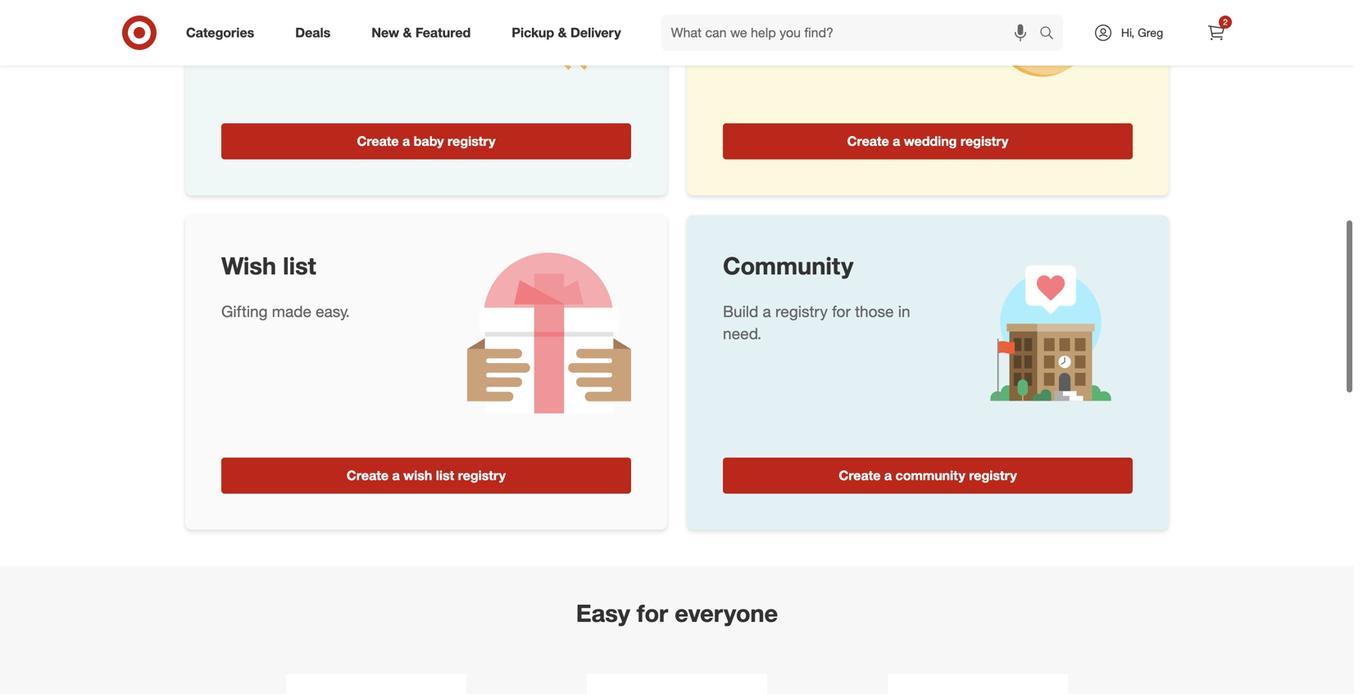 Task type: vqa. For each thing, say whether or not it's contained in the screenshot.
New & Featured
yes



Task type: locate. For each thing, give the bounding box(es) containing it.
build a registry for those in need.
[[723, 302, 911, 343]]

& right pickup
[[558, 25, 567, 41]]

a right build
[[763, 302, 771, 321]]

create
[[357, 133, 399, 149], [848, 133, 889, 149], [347, 468, 389, 484], [839, 468, 881, 484]]

easy
[[576, 599, 630, 628]]

registry inside create a baby registry button
[[448, 133, 496, 149]]

1 vertical spatial list
[[436, 468, 454, 484]]

create a baby registry button
[[221, 123, 631, 159]]

create a wedding registry button
[[723, 123, 1133, 159]]

&
[[403, 25, 412, 41], [558, 25, 567, 41]]

for inside build a registry for those in need.
[[832, 302, 851, 321]]

1 horizontal spatial &
[[558, 25, 567, 41]]

registry down community
[[776, 302, 828, 321]]

a for wish
[[392, 468, 400, 484]]

registry right wedding at the right
[[961, 133, 1009, 149]]

a left wedding at the right
[[893, 133, 901, 149]]

0 horizontal spatial list
[[283, 251, 316, 280]]

gifting made easy.
[[221, 302, 350, 321]]

a inside build a registry for those in need.
[[763, 302, 771, 321]]

hi, greg
[[1122, 25, 1164, 40]]

registry right baby
[[448, 133, 496, 149]]

wish list
[[221, 251, 316, 280]]

everyone
[[675, 599, 778, 628]]

pickup & delivery
[[512, 25, 621, 41]]

registry inside create a community registry button
[[969, 468, 1017, 484]]

create for create a wedding registry
[[848, 133, 889, 149]]

pickup & delivery link
[[498, 15, 642, 51]]

new & featured link
[[358, 15, 491, 51]]

delivery
[[571, 25, 621, 41]]

a left wish
[[392, 468, 400, 484]]

create left wish
[[347, 468, 389, 484]]

greg
[[1138, 25, 1164, 40]]

create left baby
[[357, 133, 399, 149]]

registry right wish
[[458, 468, 506, 484]]

categories link
[[172, 15, 275, 51]]

for
[[832, 302, 851, 321], [637, 599, 668, 628]]

2 & from the left
[[558, 25, 567, 41]]

easy for everyone
[[576, 599, 778, 628]]

create left wedding at the right
[[848, 133, 889, 149]]

2
[[1224, 17, 1228, 27]]

& right new
[[403, 25, 412, 41]]

list right wish
[[436, 468, 454, 484]]

a left community
[[885, 468, 892, 484]]

0 vertical spatial for
[[832, 302, 851, 321]]

list
[[283, 251, 316, 280], [436, 468, 454, 484]]

What can we help you find? suggestions appear below search field
[[661, 15, 1044, 51]]

for right easy
[[637, 599, 668, 628]]

for left those
[[832, 302, 851, 321]]

create for create a community registry
[[839, 468, 881, 484]]

create a community registry button
[[723, 458, 1133, 494]]

registry inside create a wedding registry button
[[961, 133, 1009, 149]]

list up made
[[283, 251, 316, 280]]

1 vertical spatial for
[[637, 599, 668, 628]]

create a wish list registry button
[[221, 458, 631, 494]]

0 horizontal spatial &
[[403, 25, 412, 41]]

registry right community
[[969, 468, 1017, 484]]

0 horizontal spatial for
[[637, 599, 668, 628]]

1 & from the left
[[403, 25, 412, 41]]

create left community
[[839, 468, 881, 484]]

a left baby
[[403, 133, 410, 149]]

build
[[723, 302, 759, 321]]

1 horizontal spatial list
[[436, 468, 454, 484]]

create for create a wish list registry
[[347, 468, 389, 484]]

deals link
[[281, 15, 351, 51]]

1 horizontal spatial for
[[832, 302, 851, 321]]

a
[[403, 133, 410, 149], [893, 133, 901, 149], [763, 302, 771, 321], [392, 468, 400, 484], [885, 468, 892, 484]]

create a community registry
[[839, 468, 1017, 484]]

registry
[[448, 133, 496, 149], [961, 133, 1009, 149], [776, 302, 828, 321], [458, 468, 506, 484], [969, 468, 1017, 484]]



Task type: describe. For each thing, give the bounding box(es) containing it.
0 vertical spatial list
[[283, 251, 316, 280]]

registry for create a community registry
[[969, 468, 1017, 484]]

those
[[855, 302, 894, 321]]

hi,
[[1122, 25, 1135, 40]]

registry for create a wedding registry
[[961, 133, 1009, 149]]

easy.
[[316, 302, 350, 321]]

create for create a baby registry
[[357, 133, 399, 149]]

made
[[272, 302, 311, 321]]

wish
[[221, 251, 276, 280]]

wish
[[403, 468, 432, 484]]

categories
[[186, 25, 254, 41]]

search button
[[1032, 15, 1072, 54]]

deals
[[295, 25, 331, 41]]

new
[[372, 25, 399, 41]]

a for registry
[[763, 302, 771, 321]]

registry inside build a registry for those in need.
[[776, 302, 828, 321]]

create a wedding registry
[[848, 133, 1009, 149]]

community
[[723, 251, 854, 280]]

2 link
[[1199, 15, 1235, 51]]

& for pickup
[[558, 25, 567, 41]]

featured
[[416, 25, 471, 41]]

community
[[896, 468, 966, 484]]

& for new
[[403, 25, 412, 41]]

create a wish list registry
[[347, 468, 506, 484]]

list inside create a wish list registry button
[[436, 468, 454, 484]]

registry inside create a wish list registry button
[[458, 468, 506, 484]]

baby
[[414, 133, 444, 149]]

a for baby
[[403, 133, 410, 149]]

need.
[[723, 324, 762, 343]]

new & featured
[[372, 25, 471, 41]]

wedding
[[904, 133, 957, 149]]

a for wedding
[[893, 133, 901, 149]]

pickup
[[512, 25, 554, 41]]

search
[[1032, 26, 1072, 42]]

create a baby registry
[[357, 133, 496, 149]]

registry for create a baby registry
[[448, 133, 496, 149]]

gifting
[[221, 302, 268, 321]]

in
[[898, 302, 911, 321]]

a for community
[[885, 468, 892, 484]]



